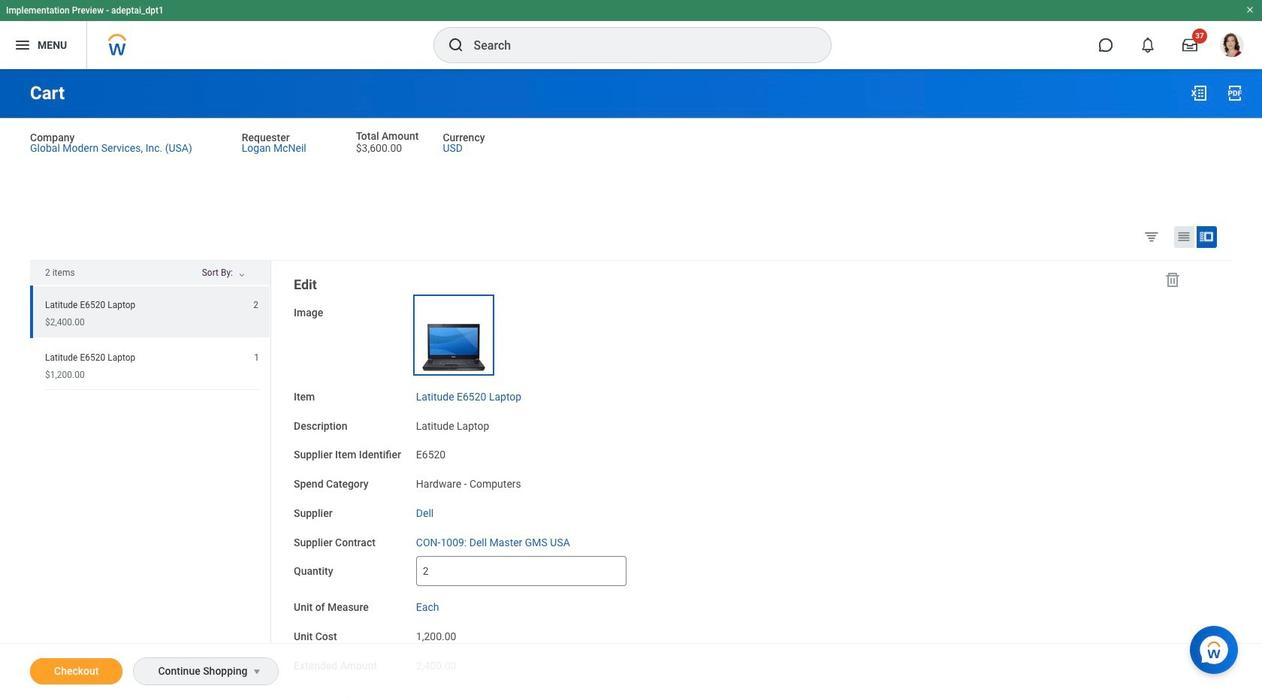 Task type: locate. For each thing, give the bounding box(es) containing it.
banner
[[0, 0, 1262, 69]]

hardware - computers element
[[416, 475, 521, 490]]

justify image
[[14, 36, 32, 54]]

e6520.jpg image
[[416, 297, 491, 373]]

caret down image
[[248, 666, 266, 678]]

main content
[[0, 69, 1262, 698]]

option group
[[1141, 225, 1229, 251]]

None text field
[[416, 556, 627, 586]]

inbox large image
[[1183, 38, 1198, 53]]

toggle to list detail view image
[[1199, 229, 1214, 244]]

navigation pane region
[[271, 261, 1201, 698]]

region
[[30, 261, 271, 698]]

export to excel image
[[1190, 84, 1208, 102]]

view printable version (pdf) image
[[1226, 84, 1244, 102]]

notifications large image
[[1141, 38, 1156, 53]]



Task type: vqa. For each thing, say whether or not it's contained in the screenshot.
TRANSFER, PROMOTE OR CHANGE JOB link
no



Task type: describe. For each thing, give the bounding box(es) containing it.
toggle to grid view image
[[1177, 229, 1192, 244]]

select to filter grid data image
[[1144, 228, 1160, 244]]

Toggle to List Detail view radio
[[1197, 226, 1217, 248]]

search image
[[447, 36, 465, 54]]

delete image
[[1164, 270, 1182, 288]]

profile logan mcneil image
[[1220, 33, 1244, 60]]

Toggle to Grid view radio
[[1174, 226, 1195, 248]]

item list list box
[[30, 285, 271, 390]]

arrow down image
[[251, 269, 269, 279]]

none text field inside navigation pane region
[[416, 556, 627, 586]]

close environment banner image
[[1246, 5, 1255, 14]]

chevron down image
[[233, 272, 251, 282]]

Search Workday  search field
[[474, 29, 800, 62]]



